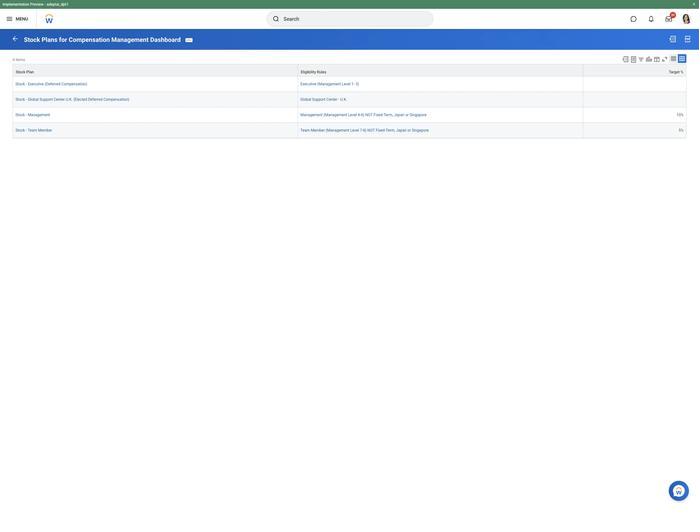 Task type: locate. For each thing, give the bounding box(es) containing it.
stock for stock - global support center u.k. (elected deferred compensation)
[[15, 97, 25, 102]]

fixed- inside the management (management level 4-6) not fixed-term, japan or singapore link
[[374, 113, 384, 117]]

executive
[[28, 82, 44, 86], [301, 82, 317, 86]]

term,
[[384, 113, 393, 117], [386, 128, 396, 133]]

center down (deferred in the top of the page
[[54, 97, 65, 102]]

0 horizontal spatial support
[[40, 97, 53, 102]]

stock left plan
[[16, 70, 25, 74]]

30 button
[[662, 12, 677, 26]]

stock plans for compensation management dashboard
[[24, 36, 181, 43]]

japan
[[394, 113, 405, 117], [396, 128, 407, 133]]

term, right 6) at the top right of page
[[384, 113, 393, 117]]

0 horizontal spatial member
[[38, 128, 52, 133]]

2 vertical spatial level
[[351, 128, 359, 133]]

2 member from the left
[[311, 128, 325, 133]]

0 horizontal spatial compensation)
[[61, 82, 87, 86]]

1 horizontal spatial executive
[[301, 82, 317, 86]]

1 vertical spatial level
[[348, 113, 357, 117]]

implementation
[[3, 2, 29, 7]]

adeptai_dpt1
[[47, 2, 69, 7]]

fixed-
[[374, 113, 384, 117], [376, 128, 386, 133]]

level for 4-
[[348, 113, 357, 117]]

(management for executive
[[318, 82, 341, 86]]

compensation) right 'deferred' in the top of the page
[[104, 97, 129, 102]]

row containing stock plan
[[13, 64, 687, 76]]

stock - executive (deferred compensation) link
[[15, 81, 87, 86]]

5 row from the top
[[13, 123, 687, 138]]

stock - management link
[[15, 111, 50, 117]]

plans
[[42, 36, 58, 43]]

0 horizontal spatial team
[[28, 128, 37, 133]]

1 cell from the top
[[584, 76, 687, 92]]

stock down stock - management
[[15, 128, 25, 133]]

not right 6) at the top right of page
[[366, 113, 373, 117]]

2 executive from the left
[[301, 82, 317, 86]]

1 horizontal spatial global
[[301, 97, 311, 102]]

stock up stock - team member link
[[15, 113, 25, 117]]

0 horizontal spatial global
[[28, 97, 39, 102]]

- right preview
[[44, 2, 46, 7]]

- up stock - team member link
[[26, 113, 27, 117]]

4-
[[358, 113, 361, 117]]

(management down rules
[[318, 82, 341, 86]]

0 horizontal spatial center
[[54, 97, 65, 102]]

2 team from the left
[[301, 128, 310, 133]]

global
[[28, 97, 39, 102], [301, 97, 311, 102]]

- down stock - management
[[26, 128, 27, 133]]

click to view/edit grid preferences image
[[654, 56, 661, 63]]

(management down global support center - u.k.
[[324, 113, 347, 117]]

global up "stock - management" link
[[28, 97, 39, 102]]

row
[[13, 64, 687, 76], [13, 76, 687, 92], [13, 92, 687, 107], [13, 107, 687, 123], [13, 123, 687, 138]]

executive (management level 1- 3)
[[301, 82, 359, 86]]

support
[[40, 97, 53, 102], [312, 97, 326, 102]]

1 horizontal spatial management
[[111, 36, 149, 43]]

level left 7-
[[351, 128, 359, 133]]

1 horizontal spatial team
[[301, 128, 310, 133]]

search image
[[272, 15, 280, 23]]

not
[[366, 113, 373, 117], [368, 128, 375, 133]]

compensation) up stock - global support center u.k. (elected deferred compensation) link
[[61, 82, 87, 86]]

stock for stock - management
[[15, 113, 25, 117]]

0 vertical spatial level
[[342, 82, 351, 86]]

stock for stock - executive (deferred compensation)
[[15, 82, 25, 86]]

toolbar
[[620, 54, 687, 64]]

2 cell from the top
[[584, 92, 687, 107]]

not right '8)'
[[368, 128, 375, 133]]

notifications large image
[[649, 16, 655, 22]]

stock inside popup button
[[16, 70, 25, 74]]

10%
[[677, 113, 684, 117]]

stock plans for compensation management dashboard main content
[[0, 29, 700, 144]]

4 row from the top
[[13, 107, 687, 123]]

member down stock - management
[[38, 128, 52, 133]]

2 vertical spatial (management
[[326, 128, 350, 133]]

(deferred
[[45, 82, 60, 86]]

singapore inside the management (management level 4-6) not fixed-term, japan or singapore link
[[410, 113, 427, 117]]

-
[[44, 2, 46, 7], [26, 82, 27, 86], [26, 97, 27, 102], [339, 97, 340, 102], [26, 113, 27, 117], [26, 128, 27, 133]]

for
[[59, 36, 67, 43]]

center
[[54, 97, 65, 102], [327, 97, 338, 102]]

5%
[[679, 128, 684, 133]]

member
[[38, 128, 52, 133], [311, 128, 325, 133]]

0 vertical spatial singapore
[[410, 113, 427, 117]]

1 vertical spatial (management
[[324, 113, 347, 117]]

compensation)
[[61, 82, 87, 86], [104, 97, 129, 102]]

2 horizontal spatial management
[[301, 113, 323, 117]]

compensation
[[69, 36, 110, 43]]

1 executive from the left
[[28, 82, 44, 86]]

u.k.
[[66, 97, 73, 102], [341, 97, 347, 102]]

level left 4-
[[348, 113, 357, 117]]

term, right '8)'
[[386, 128, 396, 133]]

1 horizontal spatial member
[[311, 128, 325, 133]]

(management left 7-
[[326, 128, 350, 133]]

export to excel image
[[669, 35, 677, 43]]

row containing stock - team member
[[13, 123, 687, 138]]

1 vertical spatial not
[[368, 128, 375, 133]]

0 horizontal spatial management
[[28, 113, 50, 117]]

1 u.k. from the left
[[66, 97, 73, 102]]

1 row from the top
[[13, 64, 687, 76]]

select to filter grid data image
[[638, 56, 645, 63]]

1 horizontal spatial support
[[312, 97, 326, 102]]

2 support from the left
[[312, 97, 326, 102]]

support down the executive (management level 1- 3) at the top of page
[[312, 97, 326, 102]]

stock right previous page image
[[24, 36, 40, 43]]

1 vertical spatial singapore
[[412, 128, 429, 133]]

menu button
[[0, 9, 36, 29]]

1 vertical spatial fixed-
[[376, 128, 386, 133]]

u.k. inside global support center - u.k. link
[[341, 97, 347, 102]]

cell
[[584, 76, 687, 92], [584, 92, 687, 107]]

cell for 3)
[[584, 76, 687, 92]]

stock up "stock - management" link
[[15, 97, 25, 102]]

singapore
[[410, 113, 427, 117], [412, 128, 429, 133]]

management
[[111, 36, 149, 43], [28, 113, 50, 117], [301, 113, 323, 117]]

plan
[[26, 70, 34, 74]]

level left 1-
[[342, 82, 351, 86]]

executive down eligibility
[[301, 82, 317, 86]]

or
[[406, 113, 409, 117], [408, 128, 411, 133]]

1 horizontal spatial center
[[327, 97, 338, 102]]

fixed- inside team member (management level 7-8) not fixed-term, japan or singapore link
[[376, 128, 386, 133]]

member down global support center - u.k.
[[311, 128, 325, 133]]

0 vertical spatial japan
[[394, 113, 405, 117]]

3 row from the top
[[13, 92, 687, 107]]

- for stock - team member
[[26, 128, 27, 133]]

fixed- right 6) at the top right of page
[[374, 113, 384, 117]]

fixed- right '8)'
[[376, 128, 386, 133]]

1 global from the left
[[28, 97, 39, 102]]

6)
[[361, 113, 365, 117]]

expand/collapse chart image
[[646, 56, 653, 63]]

0 vertical spatial (management
[[318, 82, 341, 86]]

executive down plan
[[28, 82, 44, 86]]

fullscreen image
[[662, 56, 669, 63]]

previous page image
[[11, 35, 19, 42]]

0 vertical spatial fixed-
[[374, 113, 384, 117]]

1 vertical spatial compensation)
[[104, 97, 129, 102]]

expand table image
[[679, 55, 686, 62]]

1 vertical spatial japan
[[396, 128, 407, 133]]

0 horizontal spatial u.k.
[[66, 97, 73, 102]]

(elected
[[74, 97, 87, 102]]

center down the executive (management level 1- 3) at the top of page
[[327, 97, 338, 102]]

(management
[[318, 82, 341, 86], [324, 113, 347, 117], [326, 128, 350, 133]]

preview
[[30, 2, 44, 7]]

1 horizontal spatial u.k.
[[341, 97, 347, 102]]

rules
[[317, 70, 327, 74]]

global down eligibility
[[301, 97, 311, 102]]

0 horizontal spatial executive
[[28, 82, 44, 86]]

support down stock - executive (deferred compensation)
[[40, 97, 53, 102]]

1 team from the left
[[28, 128, 37, 133]]

2 global from the left
[[301, 97, 311, 102]]

2 row from the top
[[13, 76, 687, 92]]

stock
[[24, 36, 40, 43], [16, 70, 25, 74], [15, 82, 25, 86], [15, 97, 25, 102], [15, 113, 25, 117], [15, 128, 25, 133]]

target % button
[[584, 64, 687, 76]]

1 vertical spatial or
[[408, 128, 411, 133]]

cell for u.k.
[[584, 92, 687, 107]]

- up "stock - management" link
[[26, 97, 27, 102]]

- down stock plan
[[26, 82, 27, 86]]

4
[[13, 58, 15, 62]]

row containing stock - executive (deferred compensation)
[[13, 76, 687, 92]]

team
[[28, 128, 37, 133], [301, 128, 310, 133]]

level
[[342, 82, 351, 86], [348, 113, 357, 117], [351, 128, 359, 133]]

menu banner
[[0, 0, 700, 29]]

export to excel image
[[622, 56, 629, 63]]

stock down stock plan
[[15, 82, 25, 86]]

stock - global support center u.k. (elected deferred compensation) link
[[15, 96, 129, 102]]

2 u.k. from the left
[[341, 97, 347, 102]]

- for stock - global support center u.k. (elected deferred compensation)
[[26, 97, 27, 102]]



Task type: describe. For each thing, give the bounding box(es) containing it.
4 items
[[13, 58, 25, 62]]

stock for stock plan
[[16, 70, 25, 74]]

target %
[[669, 70, 684, 74]]

(management for management
[[324, 113, 347, 117]]

stock plan
[[16, 70, 34, 74]]

u.k. inside stock - global support center u.k. (elected deferred compensation) link
[[66, 97, 73, 102]]

global support center - u.k. link
[[301, 96, 347, 102]]

- for stock - management
[[26, 113, 27, 117]]

row containing stock - global support center u.k. (elected deferred compensation)
[[13, 92, 687, 107]]

profile logan mcneil image
[[682, 14, 692, 25]]

0 vertical spatial compensation)
[[61, 82, 87, 86]]

row containing stock - management
[[13, 107, 687, 123]]

management (management level 4-6) not fixed-term, japan or singapore
[[301, 113, 427, 117]]

- inside menu banner
[[44, 2, 46, 7]]

2 center from the left
[[327, 97, 338, 102]]

team member (management level 7-8) not fixed-term, japan or singapore link
[[301, 127, 429, 133]]

level for 1-
[[342, 82, 351, 86]]

stock for stock - team member
[[15, 128, 25, 133]]

executive (management level 1- 3) link
[[301, 81, 359, 86]]

1 support from the left
[[40, 97, 53, 102]]

team member (management level 7-8) not fixed-term, japan or singapore
[[301, 128, 429, 133]]

items
[[16, 58, 25, 62]]

view printable version (pdf) image
[[685, 35, 692, 43]]

1 member from the left
[[38, 128, 52, 133]]

%
[[681, 70, 684, 74]]

inbox large image
[[666, 16, 673, 22]]

eligibility
[[301, 70, 316, 74]]

eligibility rules button
[[298, 64, 583, 76]]

1 vertical spatial term,
[[386, 128, 396, 133]]

- down the executive (management level 1- 3) at the top of page
[[339, 97, 340, 102]]

stock - team member link
[[15, 127, 52, 133]]

dashboard
[[150, 36, 181, 43]]

0 vertical spatial or
[[406, 113, 409, 117]]

0 vertical spatial term,
[[384, 113, 393, 117]]

Search Workday  search field
[[284, 12, 421, 26]]

- for stock - executive (deferred compensation)
[[26, 82, 27, 86]]

management (management level 4-6) not fixed-term, japan or singapore link
[[301, 111, 427, 117]]

export to worksheets image
[[630, 56, 638, 63]]

stock - global support center u.k. (elected deferred compensation)
[[15, 97, 129, 102]]

7-
[[360, 128, 363, 133]]

stock plan button
[[13, 64, 298, 76]]

30
[[672, 13, 675, 17]]

1-
[[352, 82, 355, 86]]

justify image
[[6, 15, 13, 23]]

1 horizontal spatial compensation)
[[104, 97, 129, 102]]

stock - executive (deferred compensation)
[[15, 82, 87, 86]]

close environment banner image
[[693, 2, 696, 6]]

1 center from the left
[[54, 97, 65, 102]]

menu
[[16, 16, 28, 21]]

global support center - u.k.
[[301, 97, 347, 102]]

stock plans for compensation management dashboard link
[[24, 36, 181, 43]]

stock - team member
[[15, 128, 52, 133]]

deferred
[[88, 97, 103, 102]]

stock for stock plans for compensation management dashboard
[[24, 36, 40, 43]]

3)
[[356, 82, 359, 86]]

toolbar inside stock plans for compensation management dashboard main content
[[620, 54, 687, 64]]

eligibility rules
[[301, 70, 327, 74]]

target
[[669, 70, 680, 74]]

0 vertical spatial not
[[366, 113, 373, 117]]

stock - management
[[15, 113, 50, 117]]

8)
[[363, 128, 367, 133]]

singapore inside team member (management level 7-8) not fixed-term, japan or singapore link
[[412, 128, 429, 133]]

table image
[[671, 55, 677, 62]]

implementation preview -   adeptai_dpt1
[[3, 2, 69, 7]]



Task type: vqa. For each thing, say whether or not it's contained in the screenshot.
notifications large IMAGE
yes



